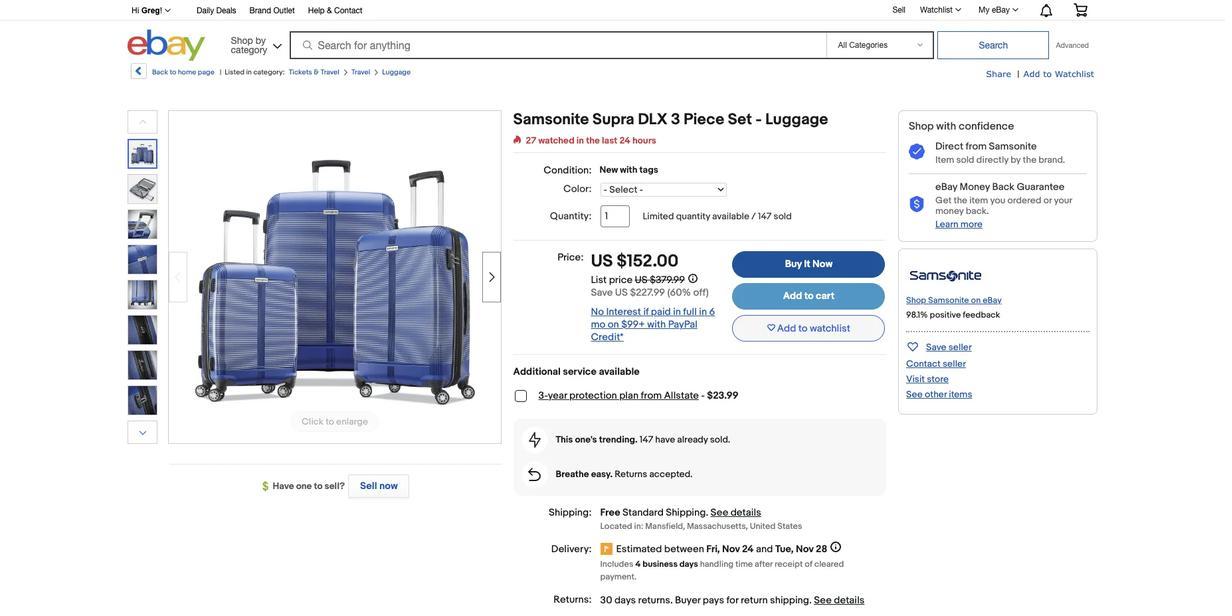 Task type: locate. For each thing, give the bounding box(es) containing it.
1 vertical spatial &
[[314, 68, 319, 76]]

0 vertical spatial see
[[907, 389, 923, 400]]

add inside button
[[778, 322, 797, 335]]

with details__icon image left get
[[910, 196, 925, 213]]

to left watchlist
[[799, 322, 808, 335]]

1 horizontal spatial days
[[680, 559, 699, 570]]

back left home
[[152, 68, 168, 76]]

quantity
[[677, 211, 711, 222]]

on inside no interest if paid in full in 6 mo on $99+ with paypal credit*
[[608, 318, 619, 331]]

0 horizontal spatial with
[[621, 164, 638, 176]]

shop
[[231, 35, 253, 46], [910, 120, 935, 133], [907, 295, 927, 306]]

1 vertical spatial see
[[711, 507, 729, 519]]

business
[[643, 559, 678, 570]]

days right the 30
[[615, 594, 636, 607]]

0 vertical spatial watchlist
[[921, 5, 953, 15]]

tickets & travel link
[[289, 68, 340, 76]]

to left cart
[[805, 290, 814, 303]]

contact right help
[[334, 6, 363, 15]]

30
[[601, 594, 613, 607]]

0 vertical spatial contact
[[334, 6, 363, 15]]

sold right item
[[957, 154, 975, 166]]

sell
[[893, 5, 906, 14], [360, 480, 377, 493]]

& right tickets
[[314, 68, 319, 76]]

confidence
[[959, 120, 1015, 133]]

standard
[[623, 507, 664, 519]]

help & contact
[[308, 6, 363, 15]]

see inside contact seller visit store see other items
[[907, 389, 923, 400]]

picture 7 of 48 image
[[128, 351, 157, 380]]

0 vertical spatial save
[[591, 286, 613, 299]]

0 horizontal spatial sell
[[360, 480, 377, 493]]

4
[[636, 559, 641, 570]]

save up contact seller link
[[927, 342, 947, 353]]

2 horizontal spatial us
[[635, 274, 648, 286]]

us $152.00 main content
[[514, 110, 887, 612]]

|
[[220, 68, 222, 76], [1018, 68, 1020, 80]]

feedback
[[964, 310, 1001, 320]]

0 horizontal spatial details
[[731, 507, 762, 519]]

2 horizontal spatial see
[[907, 389, 923, 400]]

daily deals
[[197, 6, 236, 15]]

0 horizontal spatial luggage
[[383, 68, 411, 76]]

nov right fri,
[[723, 543, 740, 556]]

from right plan
[[641, 390, 662, 402]]

0 vertical spatial days
[[680, 559, 699, 570]]

to
[[170, 68, 176, 76], [1044, 68, 1053, 79], [805, 290, 814, 303], [799, 322, 808, 335], [314, 481, 323, 492]]

with details__icon image for direct from samsonite
[[910, 144, 925, 160]]

the left brand.
[[1024, 154, 1037, 166]]

from
[[966, 140, 987, 153], [641, 390, 662, 402]]

luggage right travel link
[[383, 68, 411, 76]]

seller inside contact seller visit store see other items
[[943, 358, 967, 370]]

available
[[713, 211, 750, 222], [599, 366, 640, 378]]

98.1% positive feedback
[[907, 310, 1001, 320]]

sell left now
[[360, 480, 377, 493]]

available up plan
[[599, 366, 640, 378]]

1 vertical spatial sold
[[774, 211, 792, 222]]

watchlist inside account navigation
[[921, 5, 953, 15]]

travel right tickets
[[321, 68, 340, 76]]

0 horizontal spatial see details link
[[711, 507, 762, 519]]

1 vertical spatial with
[[621, 164, 638, 176]]

us down $152.00
[[635, 274, 648, 286]]

no interest if paid in full in 6 mo on $99+ with paypal credit*
[[591, 306, 716, 344]]

1 horizontal spatial 147
[[759, 211, 772, 222]]

get
[[936, 195, 952, 206]]

service
[[563, 366, 597, 378]]

receipt
[[775, 559, 803, 570]]

27
[[526, 135, 537, 146]]

. down of
[[810, 594, 812, 607]]

details up united
[[731, 507, 762, 519]]

& right help
[[327, 6, 332, 15]]

save inside 'us $152.00' main content
[[591, 286, 613, 299]]

0 horizontal spatial the
[[586, 135, 600, 146]]

1 horizontal spatial from
[[966, 140, 987, 153]]

1 horizontal spatial the
[[954, 195, 968, 206]]

back up you
[[993, 181, 1015, 193]]

ebay right my
[[993, 5, 1011, 15]]

1 horizontal spatial back
[[993, 181, 1015, 193]]

with details__icon image
[[910, 144, 925, 160], [910, 196, 925, 213], [529, 432, 541, 448], [529, 468, 541, 481]]

sold inside 'us $152.00' main content
[[774, 211, 792, 222]]

see details link down the 'cleared'
[[815, 594, 865, 607]]

travel left the "luggage" link
[[352, 68, 371, 76]]

1 vertical spatial watchlist
[[1056, 68, 1095, 79]]

1 horizontal spatial sell
[[893, 5, 906, 14]]

by right "directly"
[[1011, 154, 1021, 166]]

2 horizontal spatial samsonite
[[990, 140, 1038, 153]]

2 vertical spatial samsonite
[[929, 295, 970, 306]]

see details link for standard shipping . see details
[[711, 507, 762, 519]]

listed
[[225, 68, 245, 76]]

us up "interest"
[[616, 286, 628, 299]]

ebay up get
[[936, 181, 958, 193]]

from inside 'us $152.00' main content
[[641, 390, 662, 402]]

& inside account navigation
[[327, 6, 332, 15]]

watchlist
[[810, 322, 851, 335]]

1 horizontal spatial available
[[713, 211, 750, 222]]

0 vertical spatial the
[[586, 135, 600, 146]]

1 vertical spatial by
[[1011, 154, 1021, 166]]

list
[[591, 274, 607, 286]]

have
[[656, 434, 676, 445]]

0 vertical spatial from
[[966, 140, 987, 153]]

by
[[256, 35, 266, 46], [1011, 154, 1021, 166]]

1 vertical spatial shop
[[910, 120, 935, 133]]

0 horizontal spatial -
[[702, 390, 705, 402]]

list price us $379.99
[[591, 274, 685, 286]]

see down visit
[[907, 389, 923, 400]]

estimated between fri, nov 24 and tue, nov 28
[[617, 543, 828, 556]]

help
[[308, 6, 325, 15]]

picture 3 of 48 image
[[128, 210, 157, 239]]

nov up of
[[796, 543, 814, 556]]

| left listed
[[220, 68, 222, 76]]

2 vertical spatial ebay
[[983, 295, 1002, 306]]

us up the list
[[591, 251, 613, 272]]

0 vertical spatial -
[[756, 110, 762, 129]]

0 vertical spatial on
[[972, 295, 981, 306]]

0 horizontal spatial 24
[[620, 135, 631, 146]]

0 horizontal spatial travel
[[321, 68, 340, 76]]

details down the 'cleared'
[[835, 594, 865, 607]]

new
[[600, 164, 618, 176]]

with for new
[[621, 164, 638, 176]]

Quantity: text field
[[601, 205, 630, 227]]

0 horizontal spatial on
[[608, 318, 619, 331]]

contact up visit store link
[[907, 358, 941, 370]]

2 vertical spatial shop
[[907, 295, 927, 306]]

add for add to watchlist
[[778, 322, 797, 335]]

0 horizontal spatial nov
[[723, 543, 740, 556]]

back.
[[966, 205, 990, 217]]

tickets
[[289, 68, 312, 76]]

0 vertical spatial sold
[[957, 154, 975, 166]]

piece
[[684, 110, 725, 129]]

money
[[960, 181, 991, 193]]

with details__icon image left item
[[910, 144, 925, 160]]

0 horizontal spatial days
[[615, 594, 636, 607]]

-
[[756, 110, 762, 129], [702, 390, 705, 402]]

1 vertical spatial contact
[[907, 358, 941, 370]]

1 horizontal spatial travel
[[352, 68, 371, 76]]

0 vertical spatial seller
[[949, 342, 972, 353]]

1 horizontal spatial 24
[[743, 543, 754, 556]]

1 vertical spatial luggage
[[766, 110, 829, 129]]

seller inside button
[[949, 342, 972, 353]]

with right $99+
[[648, 318, 666, 331]]

your shopping cart image
[[1074, 3, 1089, 17]]

brand outlet link
[[250, 4, 295, 19]]

share button
[[987, 68, 1012, 80]]

ebay inside my ebay link
[[993, 5, 1011, 15]]

1 vertical spatial sell
[[360, 480, 377, 493]]

in left full
[[674, 306, 681, 318]]

watched
[[539, 135, 575, 146]]

1 horizontal spatial -
[[756, 110, 762, 129]]

0 horizontal spatial see
[[711, 507, 729, 519]]

1 vertical spatial see details link
[[815, 594, 865, 607]]

0 horizontal spatial us
[[591, 251, 613, 272]]

0 horizontal spatial .
[[671, 594, 673, 607]]

add down buy
[[784, 290, 803, 303]]

days down between
[[680, 559, 699, 570]]

item direct from brand image
[[907, 261, 987, 288]]

have
[[273, 481, 294, 492]]

condition:
[[544, 164, 592, 177]]

0 vertical spatial back
[[152, 68, 168, 76]]

shop up listed
[[231, 35, 253, 46]]

1 horizontal spatial |
[[1018, 68, 1020, 80]]

breathe easy. returns accepted.
[[556, 469, 693, 480]]

sell for sell
[[893, 5, 906, 14]]

to down advanced link
[[1044, 68, 1053, 79]]

| right share button
[[1018, 68, 1020, 80]]

0 horizontal spatial save
[[591, 286, 613, 299]]

samsonite up positive
[[929, 295, 970, 306]]

0 horizontal spatial samsonite
[[514, 110, 589, 129]]

shop inside 'shop by category'
[[231, 35, 253, 46]]

2 vertical spatial with
[[648, 318, 666, 331]]

to left home
[[170, 68, 176, 76]]

147 left have
[[640, 434, 654, 445]]

picture 2 of 48 image
[[128, 175, 157, 203]]

0 horizontal spatial contact
[[334, 6, 363, 15]]

shop with confidence
[[910, 120, 1015, 133]]

shop for shop by category
[[231, 35, 253, 46]]

1 horizontal spatial save
[[927, 342, 947, 353]]

add for add to cart
[[784, 290, 803, 303]]

24 up time
[[743, 543, 754, 556]]

1 horizontal spatial by
[[1011, 154, 1021, 166]]

see details link up massachusetts,
[[711, 507, 762, 519]]

shop for shop samsonite on ebay
[[907, 295, 927, 306]]

with up direct
[[937, 120, 957, 133]]

1 travel from the left
[[321, 68, 340, 76]]

on up feedback in the right bottom of the page
[[972, 295, 981, 306]]

28
[[816, 543, 828, 556]]

1 horizontal spatial details
[[835, 594, 865, 607]]

0 vertical spatial 24
[[620, 135, 631, 146]]

0 vertical spatial ebay
[[993, 5, 1011, 15]]

picture 6 of 48 image
[[128, 316, 157, 344]]

save seller
[[927, 342, 972, 353]]

located
[[601, 522, 633, 532]]

0 horizontal spatial 147
[[640, 434, 654, 445]]

additional service available
[[514, 366, 640, 378]]

samsonite up "directly"
[[990, 140, 1038, 153]]

1 vertical spatial on
[[608, 318, 619, 331]]

sell?
[[325, 481, 345, 492]]

0 vertical spatial sell
[[893, 5, 906, 14]]

0 horizontal spatial from
[[641, 390, 662, 402]]

advanced link
[[1050, 32, 1096, 59]]

- right set
[[756, 110, 762, 129]]

see details link for 30 days returns . buyer pays for return shipping . see details
[[815, 594, 865, 607]]

available left the /
[[713, 211, 750, 222]]

seller up contact seller link
[[949, 342, 972, 353]]

returns
[[639, 594, 671, 607]]

24
[[620, 135, 631, 146], [743, 543, 754, 556]]

brand outlet
[[250, 6, 295, 15]]

nov
[[723, 543, 740, 556], [796, 543, 814, 556]]

None submit
[[938, 31, 1050, 59]]

it
[[805, 258, 811, 271]]

by inside 'shop by category'
[[256, 35, 266, 46]]

0 horizontal spatial watchlist
[[921, 5, 953, 15]]

- for $23.99
[[702, 390, 705, 402]]

from up "directly"
[[966, 140, 987, 153]]

by down the brand
[[256, 35, 266, 46]]

in right watched
[[577, 135, 584, 146]]

return
[[741, 594, 768, 607]]

my ebay
[[979, 5, 1011, 15]]

1 horizontal spatial nov
[[796, 543, 814, 556]]

to for cart
[[805, 290, 814, 303]]

147
[[759, 211, 772, 222], [640, 434, 654, 445]]

shop by category button
[[225, 30, 285, 58]]

ebay inside ebay money back guarantee get the item you ordered or your money back. learn more
[[936, 181, 958, 193]]

see
[[907, 389, 923, 400], [711, 507, 729, 519], [815, 594, 832, 607]]

0 vertical spatial add
[[1024, 68, 1041, 79]]

1 horizontal spatial sold
[[957, 154, 975, 166]]

0 vertical spatial see details link
[[711, 507, 762, 519]]

&
[[327, 6, 332, 15], [314, 68, 319, 76]]

direct from samsonite item sold directly by the brand.
[[936, 140, 1066, 166]]

0 vertical spatial &
[[327, 6, 332, 15]]

2 vertical spatial add
[[778, 322, 797, 335]]

with details__icon image for this one's trending.
[[529, 432, 541, 448]]

in right listed
[[246, 68, 252, 76]]

- left $23.99
[[702, 390, 705, 402]]

!
[[160, 6, 162, 15]]

the inside direct from samsonite item sold directly by the brand.
[[1024, 154, 1037, 166]]

available for quantity
[[713, 211, 750, 222]]

back to home page link
[[130, 63, 215, 84]]

2 travel from the left
[[352, 68, 371, 76]]

147 right the /
[[759, 211, 772, 222]]

24 right last
[[620, 135, 631, 146]]

add inside share | add to watchlist
[[1024, 68, 1041, 79]]

2 horizontal spatial with
[[937, 120, 957, 133]]

brand
[[250, 6, 271, 15]]

to inside share | add to watchlist
[[1044, 68, 1053, 79]]

to for watchlist
[[799, 322, 808, 335]]

sell inside account navigation
[[893, 5, 906, 14]]

delivery alert flag image
[[601, 543, 617, 557]]

learn more link
[[936, 219, 983, 230]]

with right new on the top of the page
[[621, 164, 638, 176]]

on right mo
[[608, 318, 619, 331]]

the right get
[[954, 195, 968, 206]]

supra
[[593, 110, 635, 129]]

estimated
[[617, 543, 663, 556]]

samsonite inside direct from samsonite item sold directly by the brand.
[[990, 140, 1038, 153]]

color
[[564, 183, 589, 195]]

see right shipping
[[815, 594, 832, 607]]

with details__icon image left "breathe"
[[529, 468, 541, 481]]

add right share in the right of the page
[[1024, 68, 1041, 79]]

shop up 98.1%
[[907, 295, 927, 306]]

the left last
[[586, 135, 600, 146]]

seller for contact
[[943, 358, 967, 370]]

save us $227.99 (60% off)
[[591, 286, 709, 299]]

0 horizontal spatial available
[[599, 366, 640, 378]]

your
[[1055, 195, 1073, 206]]

samsonite up watched
[[514, 110, 589, 129]]

seller down save seller at right bottom
[[943, 358, 967, 370]]

. left buyer
[[671, 594, 673, 607]]

have one to sell?
[[273, 481, 345, 492]]

back inside ebay money back guarantee get the item you ordered or your money back. learn more
[[993, 181, 1015, 193]]

includes
[[601, 559, 634, 570]]

with details__icon image for breathe easy.
[[529, 468, 541, 481]]

ebay up feedback in the right bottom of the page
[[983, 295, 1002, 306]]

sell left watchlist link
[[893, 5, 906, 14]]

1 vertical spatial 147
[[640, 434, 654, 445]]

2 vertical spatial see
[[815, 594, 832, 607]]

1 horizontal spatial see details link
[[815, 594, 865, 607]]

0 horizontal spatial &
[[314, 68, 319, 76]]

limited quantity available / 147 sold
[[643, 211, 792, 222]]

. up located in: mansfield, massachusetts, united states
[[706, 507, 709, 519]]

in
[[246, 68, 252, 76], [577, 135, 584, 146], [674, 306, 681, 318], [700, 306, 708, 318]]

1 horizontal spatial watchlist
[[1056, 68, 1095, 79]]

sell for sell now
[[360, 480, 377, 493]]

1 vertical spatial save
[[927, 342, 947, 353]]

save for save us $227.99 (60% off)
[[591, 286, 613, 299]]

save inside button
[[927, 342, 947, 353]]

0 vertical spatial by
[[256, 35, 266, 46]]

samsonite supra dlx 3 piece set - luggage - picture 1 of 48 image
[[169, 109, 501, 442]]

for
[[727, 594, 739, 607]]

luggage right set
[[766, 110, 829, 129]]

shop left the confidence on the top of page
[[910, 120, 935, 133]]

1 vertical spatial back
[[993, 181, 1015, 193]]

luggage inside 'us $152.00' main content
[[766, 110, 829, 129]]

0 vertical spatial shop
[[231, 35, 253, 46]]

watchlist right sell link
[[921, 5, 953, 15]]

1 horizontal spatial with
[[648, 318, 666, 331]]

1 vertical spatial ebay
[[936, 181, 958, 193]]

to inside button
[[799, 322, 808, 335]]

1 horizontal spatial see
[[815, 594, 832, 607]]

sold right the /
[[774, 211, 792, 222]]

see up massachusetts,
[[711, 507, 729, 519]]

0 vertical spatial samsonite
[[514, 110, 589, 129]]

shop samsonite on ebay
[[907, 295, 1002, 306]]

1 vertical spatial the
[[1024, 154, 1037, 166]]

with details__icon image left this
[[529, 432, 541, 448]]

add down "add to cart" link
[[778, 322, 797, 335]]

save up no
[[591, 286, 613, 299]]

sold inside direct from samsonite item sold directly by the brand.
[[957, 154, 975, 166]]

watchlist down the advanced
[[1056, 68, 1095, 79]]

1 horizontal spatial &
[[327, 6, 332, 15]]



Task type: describe. For each thing, give the bounding box(es) containing it.
1 nov from the left
[[723, 543, 740, 556]]

full
[[684, 306, 697, 318]]

allstate
[[665, 390, 699, 402]]

fri,
[[707, 543, 720, 556]]

brand.
[[1039, 154, 1066, 166]]

pays
[[703, 594, 725, 607]]

share | add to watchlist
[[987, 68, 1095, 80]]

travel link
[[352, 68, 371, 76]]

buy it now
[[786, 258, 833, 271]]

accepted.
[[650, 469, 693, 480]]

watchlist inside share | add to watchlist
[[1056, 68, 1095, 79]]

picture 5 of 48 image
[[128, 281, 157, 309]]

shipping:
[[549, 507, 592, 519]]

dollar sign image
[[262, 482, 273, 492]]

add to watchlist link
[[1024, 68, 1095, 80]]

from inside direct from samsonite item sold directly by the brand.
[[966, 140, 987, 153]]

store
[[928, 374, 949, 385]]

price
[[609, 274, 633, 286]]

3
[[671, 110, 681, 129]]

1 horizontal spatial .
[[706, 507, 709, 519]]

0 vertical spatial luggage
[[383, 68, 411, 76]]

contact inside account navigation
[[334, 6, 363, 15]]

additional
[[514, 366, 561, 378]]

the inside 'us $152.00' main content
[[586, 135, 600, 146]]

picture 8 of 48 image
[[128, 386, 157, 415]]

hi
[[132, 6, 139, 15]]

1 horizontal spatial on
[[972, 295, 981, 306]]

daily deals link
[[197, 4, 236, 19]]

guarantee
[[1018, 181, 1065, 193]]

or
[[1044, 195, 1053, 206]]

buy
[[786, 258, 802, 271]]

in:
[[635, 522, 644, 532]]

one
[[296, 481, 312, 492]]

item
[[970, 195, 989, 206]]

0 vertical spatial details
[[731, 507, 762, 519]]

trending.
[[600, 434, 638, 445]]

shop for shop with confidence
[[910, 120, 935, 133]]

direct
[[936, 140, 964, 153]]

1 vertical spatial 24
[[743, 543, 754, 556]]

this
[[556, 434, 573, 445]]

3-
[[539, 390, 548, 402]]

2 horizontal spatial .
[[810, 594, 812, 607]]

add to cart link
[[733, 283, 886, 310]]

to for home
[[170, 68, 176, 76]]

hours
[[633, 135, 657, 146]]

contact seller link
[[907, 358, 967, 370]]

now
[[813, 258, 833, 271]]

sold.
[[711, 434, 731, 445]]

& for travel
[[314, 68, 319, 76]]

sell now link
[[345, 475, 410, 498]]

contact seller visit store see other items
[[907, 358, 973, 400]]

2 nov from the left
[[796, 543, 814, 556]]

the inside ebay money back guarantee get the item you ordered or your money back. learn more
[[954, 195, 968, 206]]

category:
[[254, 68, 285, 76]]

- for luggage
[[756, 110, 762, 129]]

save seller button
[[907, 339, 972, 354]]

returns:
[[554, 594, 592, 606]]

ordered
[[1008, 195, 1042, 206]]

my
[[979, 5, 990, 15]]

contact inside contact seller visit store see other items
[[907, 358, 941, 370]]

more
[[961, 219, 983, 230]]

$23.99
[[708, 390, 739, 402]]

0 horizontal spatial |
[[220, 68, 222, 76]]

learn
[[936, 219, 959, 230]]

item
[[936, 154, 955, 166]]

$227.99
[[631, 286, 666, 299]]

visit
[[907, 374, 926, 385]]

with details__icon image for ebay money back guarantee
[[910, 196, 925, 213]]

shop by category banner
[[124, 0, 1098, 64]]

us $152.00
[[591, 251, 679, 272]]

add to watchlist
[[778, 322, 851, 335]]

shop by category
[[231, 35, 267, 55]]

if
[[644, 306, 649, 318]]

picture 1 of 48 image
[[129, 140, 156, 168]]

dlx
[[638, 110, 668, 129]]

greg
[[141, 6, 160, 15]]

to right one
[[314, 481, 323, 492]]

cleared
[[815, 559, 845, 570]]

one's
[[575, 434, 598, 445]]

1 vertical spatial details
[[835, 594, 865, 607]]

protection
[[570, 390, 618, 402]]

seller for save
[[949, 342, 972, 353]]

ebay money back guarantee get the item you ordered or your money back. learn more
[[936, 181, 1073, 230]]

payment.
[[601, 572, 637, 582]]

already
[[678, 434, 708, 445]]

with inside no interest if paid in full in 6 mo on $99+ with paypal credit*
[[648, 318, 666, 331]]

visit store link
[[907, 374, 949, 385]]

by inside direct from samsonite item sold directly by the brand.
[[1011, 154, 1021, 166]]

& for contact
[[327, 6, 332, 15]]

united
[[750, 522, 776, 532]]

$152.00
[[617, 251, 679, 272]]

add to cart
[[784, 290, 835, 303]]

hi greg !
[[132, 6, 162, 15]]

| listed in category:
[[220, 68, 285, 76]]

0 vertical spatial 147
[[759, 211, 772, 222]]

0 horizontal spatial back
[[152, 68, 168, 76]]

interest
[[607, 306, 642, 318]]

massachusetts,
[[687, 522, 749, 532]]

in left 6
[[700, 306, 708, 318]]

(60%
[[668, 286, 691, 299]]

sell link
[[887, 5, 912, 14]]

1 horizontal spatial samsonite
[[929, 295, 970, 306]]

available for service
[[599, 366, 640, 378]]

save for save seller
[[927, 342, 947, 353]]

samsonite inside 'us $152.00' main content
[[514, 110, 589, 129]]

off)
[[694, 286, 709, 299]]

buyer
[[675, 594, 701, 607]]

picture 4 of 48 image
[[128, 245, 157, 274]]

shop samsonite on ebay link
[[907, 295, 1002, 306]]

breathe
[[556, 469, 589, 480]]

3-year protection plan from allstate - $23.99
[[539, 390, 739, 402]]

includes 4 business days
[[601, 559, 699, 570]]

Search for anything text field
[[292, 33, 825, 58]]

account navigation
[[124, 0, 1098, 21]]

none submit inside shop by category banner
[[938, 31, 1050, 59]]

with for shop
[[937, 120, 957, 133]]

shipping
[[666, 507, 706, 519]]

1 horizontal spatial us
[[616, 286, 628, 299]]

page
[[198, 68, 215, 76]]

1 vertical spatial days
[[615, 594, 636, 607]]

$379.99
[[650, 274, 685, 286]]

price:
[[558, 251, 584, 264]]

money
[[936, 205, 964, 217]]



Task type: vqa. For each thing, say whether or not it's contained in the screenshot.
Additional
yes



